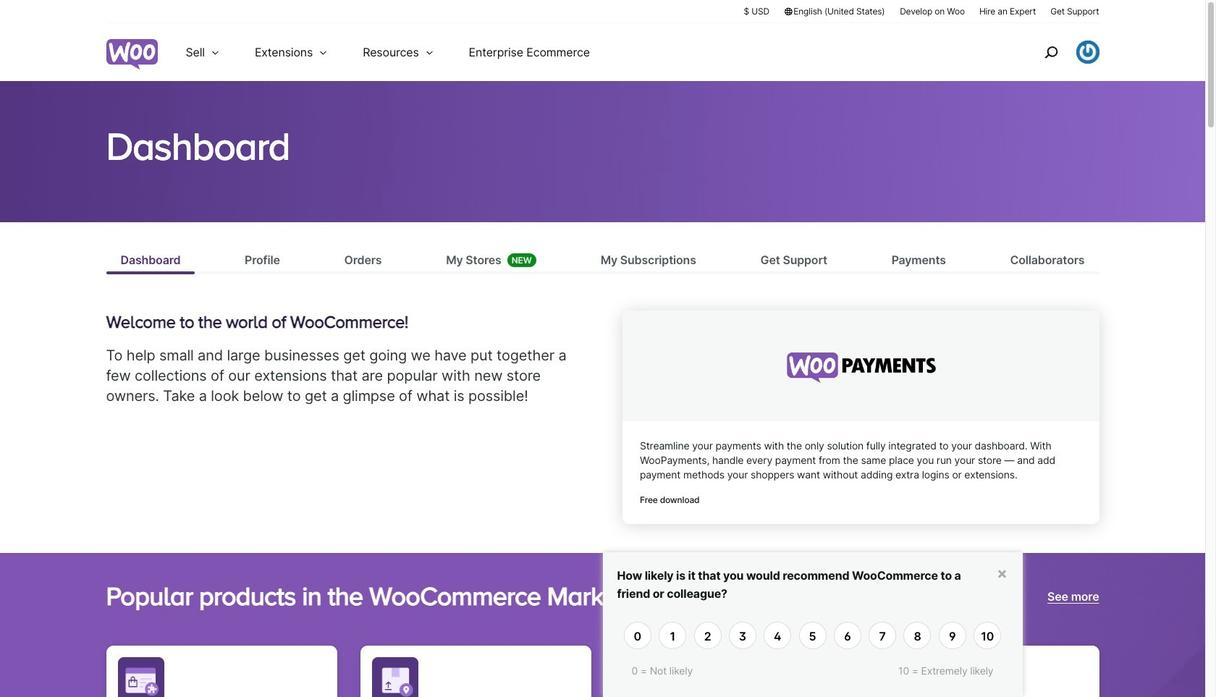 Task type: locate. For each thing, give the bounding box(es) containing it.
open account menu image
[[1076, 41, 1100, 64]]

search image
[[1040, 41, 1063, 64]]



Task type: vqa. For each thing, say whether or not it's contained in the screenshot.
checkbox
no



Task type: describe. For each thing, give the bounding box(es) containing it.
service navigation menu element
[[1013, 29, 1100, 76]]



